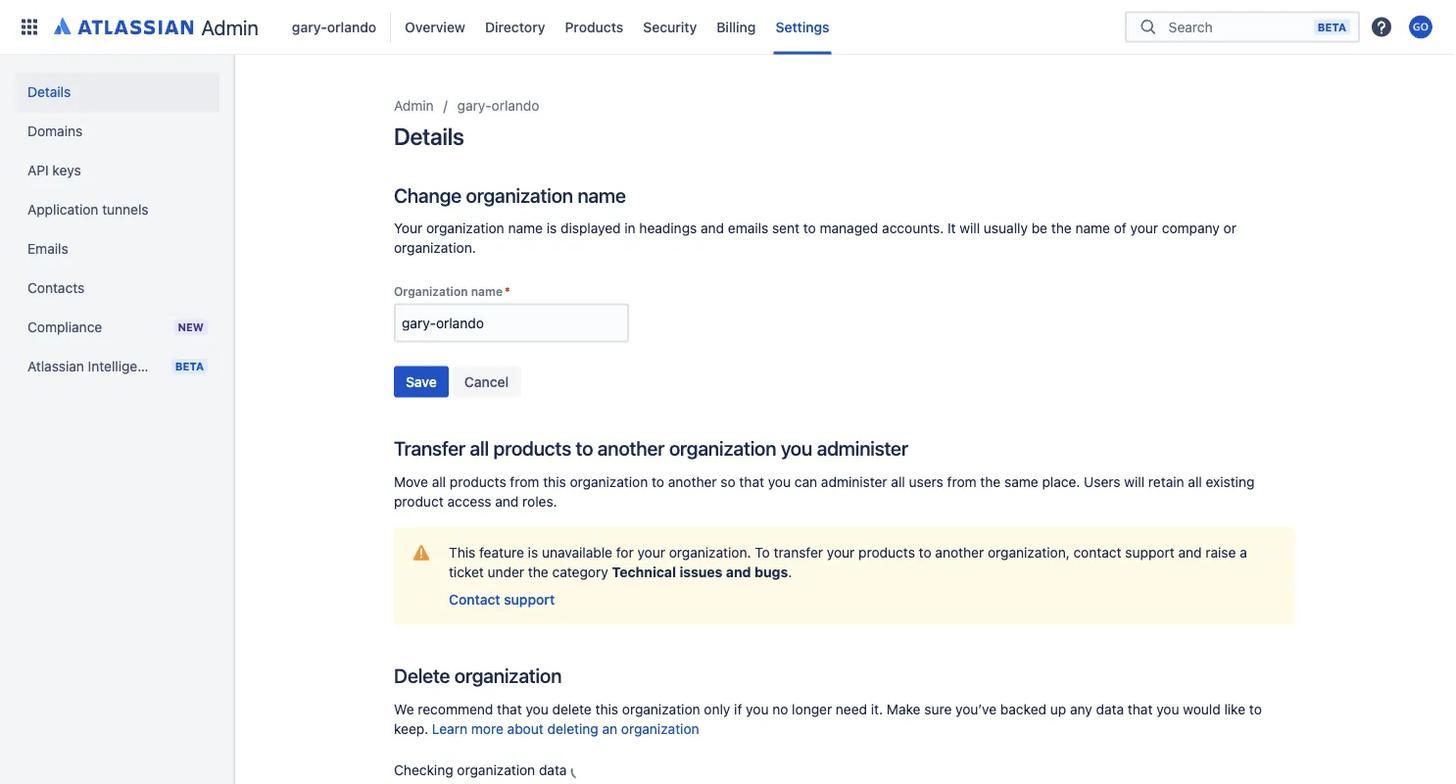 Task type: describe. For each thing, give the bounding box(es) containing it.
and inside move all products from this organization to another so that you can administer all users from the same place. users will retain all existing product access and roles.
[[495, 493, 519, 509]]

for
[[616, 544, 634, 560]]

to inside this feature is unavailable for your organization. to transfer your products to another organization, contact support and raise a ticket under the category
[[919, 544, 932, 560]]

save button
[[394, 366, 449, 397]]

the inside your organization name is displayed in headings and emails sent to managed accounts. it will usually be the name of your company or organization.
[[1052, 220, 1072, 236]]

an
[[602, 721, 618, 737]]

organization inside your organization name is displayed in headings and emails sent to managed accounts. it will usually be the name of your company or organization.
[[426, 220, 505, 236]]

organization,
[[988, 544, 1070, 560]]

learn
[[432, 721, 468, 737]]

company
[[1162, 220, 1220, 236]]

global navigation element
[[12, 0, 1125, 54]]

name down the change organization name
[[508, 220, 543, 236]]

products
[[565, 19, 624, 35]]

products inside this feature is unavailable for your organization. to transfer your products to another organization, contact support and raise a ticket under the category
[[859, 544, 916, 560]]

product
[[394, 493, 444, 509]]

Search field
[[1163, 9, 1314, 45]]

api
[[27, 162, 49, 178]]

we recommend that you delete this organization only if you no longer need it. make sure you've backed up any data that you would like to keep.
[[394, 701, 1263, 737]]

name left of
[[1076, 220, 1111, 236]]

organization down more
[[457, 762, 535, 778]]

accounts.
[[882, 220, 944, 236]]

administer inside move all products from this organization to another so that you can administer all users from the same place. users will retain all existing product access and roles.
[[821, 473, 888, 490]]

organization. inside your organization name is displayed in headings and emails sent to managed accounts. it will usually be the name of your company or organization.
[[394, 240, 476, 256]]

security link
[[637, 11, 703, 43]]

directory link
[[479, 11, 551, 43]]

change organization name
[[394, 183, 626, 206]]

domains link
[[16, 112, 220, 151]]

learn more about deleting an organization link
[[432, 721, 700, 737]]

support inside this feature is unavailable for your organization. to transfer your products to another organization, contact support and raise a ticket under the category
[[1126, 544, 1175, 560]]

contacts link
[[16, 269, 220, 308]]

2 horizontal spatial that
[[1128, 701, 1153, 717]]

name up displayed
[[578, 183, 626, 206]]

tunnels
[[102, 201, 149, 218]]

up
[[1051, 701, 1067, 717]]

cancel button
[[453, 366, 521, 397]]

organization up so on the bottom of page
[[669, 437, 777, 460]]

application
[[27, 201, 98, 218]]

can
[[795, 473, 818, 490]]

to inside move all products from this organization to another so that you can administer all users from the same place. users will retain all existing product access and roles.
[[652, 473, 665, 490]]

users
[[1084, 473, 1121, 490]]

products for to
[[494, 437, 572, 460]]

application tunnels link
[[16, 190, 220, 229]]

only
[[704, 701, 731, 717]]

orlando for gary-orlando 'link' to the right
[[492, 98, 540, 114]]

to inside we recommend that you delete this organization only if you no longer need it. make sure you've backed up any data that you would like to keep.
[[1250, 701, 1263, 717]]

will inside your organization name is displayed in headings and emails sent to managed accounts. it will usually be the name of your company or organization.
[[960, 220, 980, 236]]

bugs
[[755, 564, 788, 580]]

headings
[[640, 220, 697, 236]]

delete
[[394, 664, 450, 687]]

in
[[625, 220, 636, 236]]

of
[[1114, 220, 1127, 236]]

checking organization data
[[394, 762, 567, 778]]

name left *
[[471, 285, 503, 299]]

overview
[[405, 19, 466, 35]]

0 vertical spatial another
[[598, 437, 665, 460]]

1 horizontal spatial admin
[[394, 98, 434, 114]]

that inside move all products from this organization to another so that you can administer all users from the same place. users will retain all existing product access and roles.
[[740, 473, 765, 490]]

organization up about
[[455, 664, 562, 687]]

same
[[1005, 473, 1039, 490]]

billing link
[[711, 11, 762, 43]]

like
[[1225, 701, 1246, 717]]

it
[[948, 220, 956, 236]]

issues
[[680, 564, 723, 580]]

data inside we recommend that you delete this organization only if you no longer need it. make sure you've backed up any data that you would like to keep.
[[1097, 701, 1125, 717]]

will inside move all products from this organization to another so that you can administer all users from the same place. users will retain all existing product access and roles.
[[1125, 473, 1145, 490]]

contact
[[1074, 544, 1122, 560]]

the inside this feature is unavailable for your organization. to transfer your products to another organization, contact support and raise a ticket under the category
[[528, 564, 549, 580]]

technical
[[612, 564, 676, 580]]

overview link
[[399, 11, 472, 43]]

keep.
[[394, 721, 428, 737]]

move
[[394, 473, 428, 490]]

it.
[[871, 701, 883, 717]]

toggle navigation image
[[216, 78, 259, 118]]

the inside move all products from this organization to another so that you can administer all users from the same place. users will retain all existing product access and roles.
[[981, 473, 1001, 490]]

raise
[[1206, 544, 1237, 560]]

delete
[[552, 701, 592, 717]]

atlassian intelligence
[[27, 358, 161, 374]]

gary-orlando for gary-orlando 'link' to the right
[[458, 98, 540, 114]]

directory
[[485, 19, 546, 35]]

application tunnels
[[27, 201, 149, 218]]

learn more about deleting an organization
[[432, 721, 700, 737]]

organization inside move all products from this organization to another so that you can administer all users from the same place. users will retain all existing product access and roles.
[[570, 473, 648, 490]]

deleting
[[548, 721, 599, 737]]

checking
[[394, 762, 454, 778]]

gary-orlando link inside 'global navigation' element
[[286, 11, 382, 43]]

api keys
[[27, 162, 81, 178]]

or
[[1224, 220, 1237, 236]]

beta
[[1318, 21, 1347, 33]]

gary-orlando for gary-orlando 'link' in the 'global navigation' element
[[292, 19, 377, 35]]

category
[[552, 564, 608, 580]]

place.
[[1043, 473, 1081, 490]]

admin inside 'global navigation' element
[[201, 15, 259, 39]]

all right the move
[[432, 473, 446, 490]]

new
[[178, 321, 204, 334]]

products link
[[559, 11, 630, 43]]

organization right an
[[621, 721, 700, 737]]

sure
[[925, 701, 952, 717]]

0 horizontal spatial admin link
[[47, 11, 267, 43]]

would
[[1184, 701, 1221, 717]]

more
[[471, 721, 504, 737]]

keys
[[52, 162, 81, 178]]

save
[[406, 373, 437, 390]]

your inside your organization name is displayed in headings and emails sent to managed accounts. it will usually be the name of your company or organization.
[[1131, 220, 1159, 236]]

settings
[[776, 19, 830, 35]]

1 from from the left
[[510, 473, 540, 490]]

1 vertical spatial details
[[394, 123, 464, 150]]

all right transfer
[[470, 437, 489, 460]]

delete organization
[[394, 664, 562, 687]]

need
[[836, 701, 868, 717]]

billing
[[717, 19, 756, 35]]



Task type: locate. For each thing, give the bounding box(es) containing it.
all right retain
[[1189, 473, 1203, 490]]

0 vertical spatial gary-orlando
[[292, 19, 377, 35]]

help icon image
[[1370, 15, 1394, 39]]

admin down overview link
[[394, 98, 434, 114]]

organization.
[[394, 240, 476, 256], [669, 544, 751, 560]]

backed
[[1001, 701, 1047, 717]]

1 horizontal spatial gary-orlando
[[458, 98, 540, 114]]

no
[[773, 701, 789, 717]]

displayed
[[561, 220, 621, 236]]

1 horizontal spatial that
[[740, 473, 765, 490]]

1 vertical spatial admin link
[[394, 94, 434, 118]]

2 horizontal spatial your
[[1131, 220, 1159, 236]]

recommend
[[418, 701, 493, 717]]

all left users
[[891, 473, 906, 490]]

your right of
[[1131, 220, 1159, 236]]

from up roles.
[[510, 473, 540, 490]]

api keys link
[[16, 151, 220, 190]]

emails
[[27, 241, 68, 257]]

products for from
[[450, 473, 506, 490]]

0 vertical spatial gary-
[[292, 19, 327, 35]]

will left retain
[[1125, 473, 1145, 490]]

to
[[804, 220, 816, 236], [576, 437, 593, 460], [652, 473, 665, 490], [919, 544, 932, 560], [1250, 701, 1263, 717]]

is left displayed
[[547, 220, 557, 236]]

move all products from this organization to another so that you can administer all users from the same place. users will retain all existing product access and roles.
[[394, 473, 1255, 509]]

products
[[494, 437, 572, 460], [450, 473, 506, 490], [859, 544, 916, 560]]

1 horizontal spatial the
[[981, 473, 1001, 490]]

0 horizontal spatial from
[[510, 473, 540, 490]]

gary- inside 'global navigation' element
[[292, 19, 327, 35]]

and inside this feature is unavailable for your organization. to transfer your products to another organization, contact support and raise a ticket under the category
[[1179, 544, 1202, 560]]

1 vertical spatial will
[[1125, 473, 1145, 490]]

support down under
[[504, 591, 555, 607]]

this feature is unavailable for your organization. to transfer your products to another organization, contact support and raise a ticket under the category
[[449, 544, 1248, 580]]

this
[[449, 544, 476, 560]]

retain
[[1149, 473, 1185, 490]]

organization name *
[[394, 285, 510, 299]]

is inside your organization name is displayed in headings and emails sent to managed accounts. it will usually be the name of your company or organization.
[[547, 220, 557, 236]]

to
[[755, 544, 770, 560]]

2 from from the left
[[948, 473, 977, 490]]

administer up move all products from this organization to another so that you can administer all users from the same place. users will retain all existing product access and roles.
[[817, 437, 909, 460]]

unavailable
[[542, 544, 613, 560]]

1 vertical spatial orlando
[[492, 98, 540, 114]]

settings link
[[770, 11, 836, 43]]

compliance
[[27, 319, 102, 335]]

you've
[[956, 701, 997, 717]]

from
[[510, 473, 540, 490], [948, 473, 977, 490]]

admin link down overview link
[[394, 94, 434, 118]]

0 vertical spatial orlando
[[327, 19, 377, 35]]

organization inside we recommend that you delete this organization only if you no longer need it. make sure you've backed up any data that you would like to keep.
[[622, 701, 701, 717]]

will right it
[[960, 220, 980, 236]]

admin up "toggle navigation" image
[[201, 15, 259, 39]]

0 horizontal spatial your
[[638, 544, 666, 560]]

1 vertical spatial the
[[981, 473, 1001, 490]]

this inside we recommend that you delete this organization only if you no longer need it. make sure you've backed up any data that you would like to keep.
[[596, 701, 619, 717]]

gary-orlando
[[292, 19, 377, 35], [458, 98, 540, 114]]

1 vertical spatial data
[[539, 762, 567, 778]]

the right under
[[528, 564, 549, 580]]

0 horizontal spatial that
[[497, 701, 522, 717]]

1 vertical spatial organization.
[[669, 544, 751, 560]]

1 horizontal spatial from
[[948, 473, 977, 490]]

contact
[[449, 591, 501, 607]]

0 vertical spatial this
[[543, 473, 566, 490]]

emails link
[[16, 229, 220, 269]]

the right be
[[1052, 220, 1072, 236]]

and left bugs
[[726, 564, 752, 580]]

0 horizontal spatial gary-
[[292, 19, 327, 35]]

atlassian
[[27, 358, 84, 374]]

1 vertical spatial another
[[668, 473, 717, 490]]

appswitcher icon image
[[18, 15, 41, 39]]

contacts
[[27, 280, 85, 296]]

2 horizontal spatial the
[[1052, 220, 1072, 236]]

1 vertical spatial is
[[528, 544, 538, 560]]

0 vertical spatial the
[[1052, 220, 1072, 236]]

2 vertical spatial another
[[936, 544, 984, 560]]

ticket
[[449, 564, 484, 580]]

roles.
[[523, 493, 557, 509]]

feature
[[479, 544, 524, 560]]

your
[[1131, 220, 1159, 236], [638, 544, 666, 560], [827, 544, 855, 560]]

1 horizontal spatial details
[[394, 123, 464, 150]]

organization. inside this feature is unavailable for your organization. to transfer your products to another organization, contact support and raise a ticket under the category
[[669, 544, 751, 560]]

None field
[[396, 305, 627, 341]]

and left emails
[[701, 220, 725, 236]]

access
[[448, 493, 492, 509]]

organization. down your
[[394, 240, 476, 256]]

if
[[734, 701, 742, 717]]

organization. up technical issues and bugs .
[[669, 544, 751, 560]]

that right the any
[[1128, 701, 1153, 717]]

0 vertical spatial details
[[27, 84, 71, 100]]

1 vertical spatial gary-
[[458, 98, 492, 114]]

we
[[394, 701, 414, 717]]

.
[[788, 564, 792, 580]]

1 horizontal spatial this
[[596, 701, 619, 717]]

orlando inside 'global navigation' element
[[327, 19, 377, 35]]

longer
[[792, 701, 832, 717]]

0 horizontal spatial another
[[598, 437, 665, 460]]

this up an
[[596, 701, 619, 717]]

orlando left overview
[[327, 19, 377, 35]]

1 vertical spatial admin
[[394, 98, 434, 114]]

gary-
[[292, 19, 327, 35], [458, 98, 492, 114]]

0 horizontal spatial organization.
[[394, 240, 476, 256]]

0 vertical spatial products
[[494, 437, 572, 460]]

0 vertical spatial organization.
[[394, 240, 476, 256]]

and
[[701, 220, 725, 236], [495, 493, 519, 509], [1179, 544, 1202, 560], [726, 564, 752, 580]]

you right if
[[746, 701, 769, 717]]

0 horizontal spatial details
[[27, 84, 71, 100]]

organization up displayed
[[466, 183, 573, 206]]

your right transfer
[[827, 544, 855, 560]]

orlando for gary-orlando 'link' in the 'global navigation' element
[[327, 19, 377, 35]]

contact support link
[[449, 590, 555, 609]]

will
[[960, 220, 980, 236], [1125, 473, 1145, 490]]

1 horizontal spatial data
[[1097, 701, 1125, 717]]

transfer
[[394, 437, 466, 460]]

administer right can
[[821, 473, 888, 490]]

details up change
[[394, 123, 464, 150]]

another inside this feature is unavailable for your organization. to transfer your products to another organization, contact support and raise a ticket under the category
[[936, 544, 984, 560]]

1 horizontal spatial your
[[827, 544, 855, 560]]

products inside move all products from this organization to another so that you can administer all users from the same place. users will retain all existing product access and roles.
[[450, 473, 506, 490]]

your up technical
[[638, 544, 666, 560]]

is right feature
[[528, 544, 538, 560]]

another inside move all products from this organization to another so that you can administer all users from the same place. users will retain all existing product access and roles.
[[668, 473, 717, 490]]

1 horizontal spatial admin link
[[394, 94, 434, 118]]

2 vertical spatial products
[[859, 544, 916, 560]]

contact support
[[449, 591, 555, 607]]

make
[[887, 701, 921, 717]]

change
[[394, 183, 462, 206]]

0 vertical spatial will
[[960, 220, 980, 236]]

orlando down directory link
[[492, 98, 540, 114]]

you inside move all products from this organization to another so that you can administer all users from the same place. users will retain all existing product access and roles.
[[768, 473, 791, 490]]

organization down change
[[426, 220, 505, 236]]

organization left only
[[622, 701, 701, 717]]

atlassian image
[[54, 14, 194, 37], [54, 14, 194, 37]]

support
[[1126, 544, 1175, 560], [504, 591, 555, 607]]

1 vertical spatial support
[[504, 591, 555, 607]]

to inside your organization name is displayed in headings and emails sent to managed accounts. it will usually be the name of your company or organization.
[[804, 220, 816, 236]]

managed
[[820, 220, 879, 236]]

and left roles.
[[495, 493, 519, 509]]

a
[[1240, 544, 1248, 560]]

admin
[[201, 15, 259, 39], [394, 98, 434, 114]]

that up about
[[497, 701, 522, 717]]

0 horizontal spatial gary-orlando link
[[286, 11, 382, 43]]

you left the would
[[1157, 701, 1180, 717]]

any
[[1071, 701, 1093, 717]]

account image
[[1410, 15, 1433, 39]]

1 vertical spatial this
[[596, 701, 619, 717]]

1 horizontal spatial support
[[1126, 544, 1175, 560]]

domains
[[27, 123, 83, 139]]

0 vertical spatial support
[[1126, 544, 1175, 560]]

products up access
[[450, 473, 506, 490]]

search icon image
[[1137, 17, 1161, 37]]

1 horizontal spatial another
[[668, 473, 717, 490]]

this inside move all products from this organization to another so that you can administer all users from the same place. users will retain all existing product access and roles.
[[543, 473, 566, 490]]

gary-orlando inside 'link'
[[292, 19, 377, 35]]

0 vertical spatial administer
[[817, 437, 909, 460]]

2 vertical spatial the
[[528, 564, 549, 580]]

and left raise
[[1179, 544, 1202, 560]]

that right so on the bottom of page
[[740, 473, 765, 490]]

1 vertical spatial gary-orlando
[[458, 98, 540, 114]]

usually
[[984, 220, 1028, 236]]

0 vertical spatial admin
[[201, 15, 259, 39]]

you up can
[[781, 437, 813, 460]]

1 horizontal spatial is
[[547, 220, 557, 236]]

organization down transfer all products to another organization you administer
[[570, 473, 648, 490]]

0 vertical spatial is
[[547, 220, 557, 236]]

0 horizontal spatial gary-orlando
[[292, 19, 377, 35]]

0 horizontal spatial data
[[539, 762, 567, 778]]

0 vertical spatial gary-orlando link
[[286, 11, 382, 43]]

beta
[[175, 360, 204, 373]]

cancel
[[464, 373, 509, 390]]

products up roles.
[[494, 437, 572, 460]]

1 vertical spatial administer
[[821, 473, 888, 490]]

details
[[27, 84, 71, 100], [394, 123, 464, 150]]

0 horizontal spatial support
[[504, 591, 555, 607]]

2 horizontal spatial another
[[936, 544, 984, 560]]

under
[[488, 564, 525, 580]]

organization
[[466, 183, 573, 206], [426, 220, 505, 236], [669, 437, 777, 460], [570, 473, 648, 490], [455, 664, 562, 687], [622, 701, 701, 717], [621, 721, 700, 737], [457, 762, 535, 778]]

data right the any
[[1097, 701, 1125, 717]]

1 horizontal spatial gary-orlando link
[[458, 94, 540, 118]]

is inside this feature is unavailable for your organization. to transfer your products to another organization, contact support and raise a ticket under the category
[[528, 544, 538, 560]]

technical issues and bugs .
[[612, 564, 792, 580]]

0 vertical spatial data
[[1097, 701, 1125, 717]]

transfer
[[774, 544, 824, 560]]

1 horizontal spatial gary-
[[458, 98, 492, 114]]

you up about
[[526, 701, 549, 717]]

emails
[[728, 220, 769, 236]]

1 horizontal spatial organization.
[[669, 544, 751, 560]]

1 vertical spatial gary-orlando link
[[458, 94, 540, 118]]

your
[[394, 220, 423, 236]]

your organization name is displayed in headings and emails sent to managed accounts. it will usually be the name of your company or organization.
[[394, 220, 1237, 256]]

0 vertical spatial admin link
[[47, 11, 267, 43]]

0 horizontal spatial admin
[[201, 15, 259, 39]]

the left same
[[981, 473, 1001, 490]]

about
[[507, 721, 544, 737]]

1 horizontal spatial will
[[1125, 473, 1145, 490]]

from right users
[[948, 473, 977, 490]]

transfer all products to another organization you administer
[[394, 437, 909, 460]]

and inside your organization name is displayed in headings and emails sent to managed accounts. it will usually be the name of your company or organization.
[[701, 220, 725, 236]]

products down users
[[859, 544, 916, 560]]

data down learn more about deleting an organization at the left
[[539, 762, 567, 778]]

1 horizontal spatial orlando
[[492, 98, 540, 114]]

organization
[[394, 285, 468, 299]]

security
[[643, 19, 697, 35]]

1 vertical spatial products
[[450, 473, 506, 490]]

this up roles.
[[543, 473, 566, 490]]

details up domains
[[27, 84, 71, 100]]

you left can
[[768, 473, 791, 490]]

0 horizontal spatial will
[[960, 220, 980, 236]]

admin banner
[[0, 0, 1455, 55]]

0 horizontal spatial the
[[528, 564, 549, 580]]

admin link up details link
[[47, 11, 267, 43]]

support right contact
[[1126, 544, 1175, 560]]

0 horizontal spatial orlando
[[327, 19, 377, 35]]

0 horizontal spatial is
[[528, 544, 538, 560]]

be
[[1032, 220, 1048, 236]]

details link
[[16, 73, 220, 112]]

0 horizontal spatial this
[[543, 473, 566, 490]]

users
[[909, 473, 944, 490]]



Task type: vqa. For each thing, say whether or not it's contained in the screenshot.
the and within Move all products from this organization to another so that you can administer all users from the same place. Users will retain all existing product access and roles.
yes



